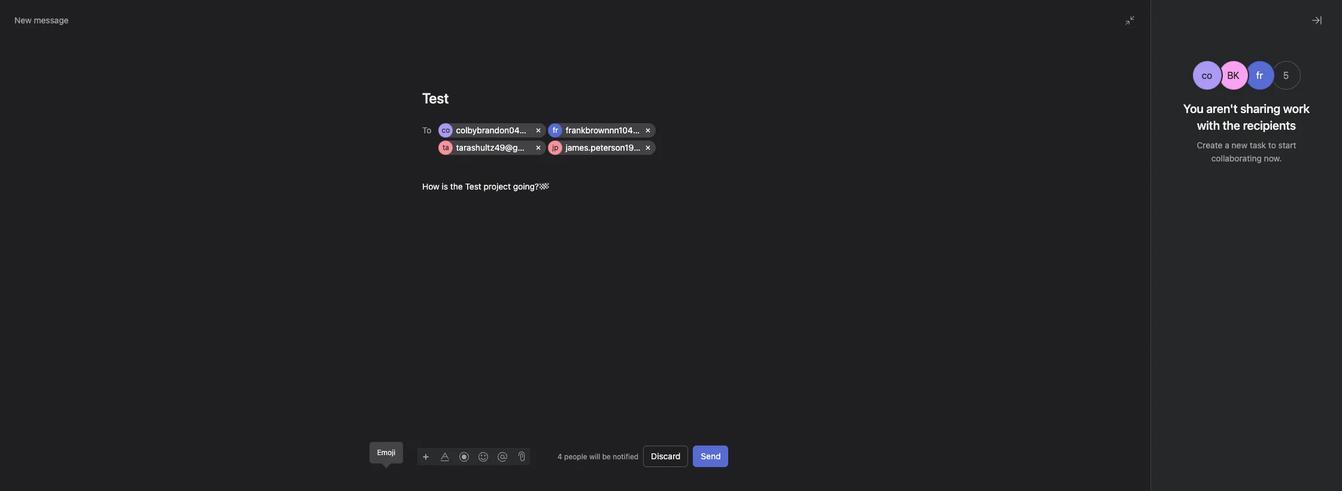 Task type: locate. For each thing, give the bounding box(es) containing it.
0 horizontal spatial fr
[[553, 126, 558, 135]]

1 horizontal spatial how
[[1034, 298, 1051, 309]]

1 horizontal spatial bk
[[1228, 70, 1240, 81]]

0 horizontal spatial add subject text field
[[408, 89, 743, 108]]

1 vertical spatial how
[[1034, 298, 1051, 309]]

1 horizontal spatial colbybrandon04@gmail.com cell
[[1050, 259, 1178, 274]]

free trial 26 days left
[[1115, 5, 1155, 23]]

0 vertical spatial project
[[484, 182, 511, 192]]

0 vertical spatial row
[[439, 123, 727, 158]]

1 vertical spatial project
[[1095, 298, 1122, 309]]

1 vertical spatial is
[[1053, 298, 1059, 309]]

26
[[1115, 14, 1124, 23]]

0 horizontal spatial how
[[422, 182, 439, 192]]

0 vertical spatial colbybrandon04@gmail.com cell
[[439, 123, 567, 138]]

hide sidebar image
[[16, 10, 25, 19]]

1 vertical spatial the
[[1062, 298, 1074, 309]]

1 horizontal spatial is
[[1053, 298, 1059, 309]]

0 horizontal spatial how is the test project going?🏁
[[422, 182, 550, 192]]

1 horizontal spatial co
[[1202, 70, 1213, 81]]

dialog
[[1019, 195, 1319, 492]]

you aren't sharing work with the recipients
[[1184, 102, 1310, 132]]

8
[[1207, 55, 1211, 64]]

fr
[[1194, 55, 1200, 64], [1257, 70, 1264, 81], [553, 126, 558, 135]]

new
[[1232, 140, 1248, 150]]

1 horizontal spatial the
[[1062, 298, 1074, 309]]

the recipients
[[1223, 119, 1297, 132]]

now.
[[1265, 153, 1282, 164]]

is
[[442, 182, 448, 192], [1053, 298, 1059, 309]]

1 vertical spatial tarashultz49@gmail.com cell
[[1050, 277, 1164, 291]]

2 vertical spatial fr
[[553, 126, 558, 135]]

fr left 8
[[1194, 55, 1200, 64]]

1 horizontal spatial add subject text field
[[1019, 232, 1319, 249]]

the for to
[[450, 182, 463, 192]]

0 vertical spatial add subject text field
[[408, 89, 743, 108]]

tarashultz49@gmail.com cell
[[439, 141, 552, 155], [1050, 277, 1164, 291]]

0 horizontal spatial colbybrandon04@gmail.com
[[456, 125, 567, 135]]

1 vertical spatial tarashultz49@gmail.com
[[1067, 279, 1164, 289]]

james.peterson1902@gmail.com
[[566, 143, 691, 153]]

1 vertical spatial add subject text field
[[1019, 232, 1319, 249]]

0 vertical spatial going?🏁
[[513, 182, 550, 192]]

message
[[34, 15, 69, 25]]

bk left 8
[[1156, 55, 1166, 64]]

to
[[1269, 140, 1277, 150]]

0 horizontal spatial bk
[[1156, 55, 1166, 64]]

0 vertical spatial how
[[422, 182, 439, 192]]

project for colbybrandon04@gmail.com
[[1095, 298, 1122, 309]]

days
[[1126, 14, 1141, 23]]

create a new task to start collaborating now.
[[1198, 140, 1297, 164]]

bk
[[1156, 55, 1166, 64], [1228, 70, 1240, 81]]

fr inside 'cell'
[[553, 126, 558, 135]]

0 horizontal spatial tarashultz49@gmail.com cell
[[439, 141, 552, 155]]

is inside dialog
[[1053, 298, 1059, 309]]

fr down share button
[[1257, 70, 1264, 81]]

how is the test project going?🏁
[[422, 182, 550, 192], [1034, 298, 1161, 309]]

1 horizontal spatial fr
[[1194, 55, 1200, 64]]

Add subject text field
[[408, 89, 743, 108], [1019, 232, 1319, 249]]

1 vertical spatial going?🏁
[[1125, 298, 1161, 309]]

0 horizontal spatial co
[[442, 126, 450, 135]]

fr up jp
[[553, 126, 558, 135]]

bk down share button
[[1228, 70, 1240, 81]]

at mention image
[[498, 453, 507, 462]]

james.peterson1902@gmail.com cell
[[548, 141, 691, 155]]

project for to
[[484, 182, 511, 192]]

0 vertical spatial is
[[442, 182, 448, 192]]

0 horizontal spatial is
[[442, 182, 448, 192]]

0 vertical spatial test
[[465, 182, 481, 192]]

1 horizontal spatial test
[[1076, 298, 1093, 309]]

the
[[450, 182, 463, 192], [1062, 298, 1074, 309]]

0 horizontal spatial test
[[465, 182, 481, 192]]

0 vertical spatial colbybrandon04@gmail.com
[[456, 125, 567, 135]]

colbybrandon04@gmail.com cell
[[439, 123, 567, 138], [1050, 259, 1178, 274]]

2 horizontal spatial fr
[[1257, 70, 1264, 81]]

0 vertical spatial the
[[450, 182, 463, 192]]

1 vertical spatial test
[[1076, 298, 1093, 309]]

0 horizontal spatial tarashultz49@gmail.com
[[456, 143, 552, 153]]

0 horizontal spatial project
[[484, 182, 511, 192]]

how
[[422, 182, 439, 192], [1034, 298, 1051, 309]]

add subject text field for to
[[408, 89, 743, 108]]

test
[[465, 182, 481, 192], [1076, 298, 1093, 309]]

1 horizontal spatial colbybrandon04@gmail.com
[[1067, 261, 1178, 271]]

colbybrandon04@gmail.com
[[456, 125, 567, 135], [1067, 261, 1178, 271]]

new message
[[14, 15, 69, 25]]

share button
[[1222, 51, 1262, 68]]

0 horizontal spatial going?🏁
[[513, 182, 550, 192]]

toolbar
[[417, 449, 513, 466]]

tarashultz49@gmail.com
[[456, 143, 552, 153], [1067, 279, 1164, 289]]

co up ta
[[442, 126, 450, 135]]

1 vertical spatial co
[[442, 126, 450, 135]]

add subject text field for colbybrandon04@gmail.com
[[1019, 232, 1319, 249]]

0 vertical spatial bk
[[1156, 55, 1166, 64]]

1 horizontal spatial row
[[1050, 259, 1302, 294]]

jp
[[552, 143, 559, 152]]

1 horizontal spatial how is the test project going?🏁
[[1034, 298, 1161, 309]]

co
[[1202, 70, 1213, 81], [442, 126, 450, 135]]

aren't
[[1207, 102, 1238, 116]]

row
[[439, 123, 727, 158], [1050, 259, 1302, 294]]

1 vertical spatial row
[[1050, 259, 1302, 294]]

minimize image
[[1126, 16, 1135, 25]]

1 vertical spatial how is the test project going?🏁
[[1034, 298, 1161, 309]]

0 vertical spatial fr
[[1194, 55, 1200, 64]]

1 horizontal spatial going?🏁
[[1125, 298, 1161, 309]]

work
[[1284, 102, 1310, 116]]

discard
[[651, 452, 681, 462]]

1 horizontal spatial project
[[1095, 298, 1122, 309]]

trial
[[1142, 5, 1155, 14]]

collaborating
[[1212, 153, 1262, 164]]

0 vertical spatial how is the test project going?🏁
[[422, 182, 550, 192]]

0 horizontal spatial the
[[450, 182, 463, 192]]

going?🏁
[[513, 182, 550, 192], [1125, 298, 1161, 309]]

1 vertical spatial fr
[[1257, 70, 1264, 81]]

list box
[[530, 5, 818, 24]]

co down 8
[[1202, 70, 1213, 81]]

emoji
[[377, 449, 396, 458]]

0 vertical spatial tarashultz49@gmail.com
[[456, 143, 552, 153]]

formatting image
[[440, 453, 450, 462]]

project
[[484, 182, 511, 192], [1095, 298, 1122, 309]]

0 vertical spatial co
[[1202, 70, 1213, 81]]

4
[[558, 453, 562, 462]]



Task type: vqa. For each thing, say whether or not it's contained in the screenshot.
Create
yes



Task type: describe. For each thing, give the bounding box(es) containing it.
task
[[1251, 140, 1267, 150]]

people
[[564, 453, 588, 462]]

free
[[1125, 5, 1140, 14]]

emoji tooltip
[[370, 443, 403, 467]]

1 vertical spatial colbybrandon04@gmail.com cell
[[1050, 259, 1178, 274]]

you
[[1184, 102, 1204, 116]]

how for colbybrandon04@gmail.com
[[1034, 298, 1051, 309]]

a
[[1226, 140, 1230, 150]]

how is the test project going?🏁 for colbybrandon04@gmail.com
[[1034, 298, 1161, 309]]

1 vertical spatial bk
[[1228, 70, 1240, 81]]

1 horizontal spatial tarashultz49@gmail.com cell
[[1050, 277, 1164, 291]]

left
[[1143, 14, 1155, 23]]

will
[[590, 453, 601, 462]]

is for to
[[442, 182, 448, 192]]

be
[[603, 453, 611, 462]]

co inside cell
[[442, 126, 450, 135]]

is for colbybrandon04@gmail.com
[[1053, 298, 1059, 309]]

how is the test project going?🏁 for to
[[422, 182, 550, 192]]

with
[[1198, 119, 1221, 132]]

ta
[[443, 143, 449, 152]]

how for to
[[422, 182, 439, 192]]

send
[[701, 452, 721, 462]]

record a video image
[[459, 453, 469, 462]]

notified
[[613, 453, 639, 462]]

to
[[422, 125, 431, 135]]

0 horizontal spatial row
[[439, 123, 727, 158]]

0 vertical spatial tarashultz49@gmail.com cell
[[439, 141, 552, 155]]

frankbrownnn104@gmail.com cell
[[548, 123, 680, 138]]

4 people will be notified
[[558, 453, 639, 462]]

test for to
[[465, 182, 481, 192]]

the for colbybrandon04@gmail.com
[[1062, 298, 1074, 309]]

going?🏁 for to
[[513, 182, 550, 192]]

dialog containing colbybrandon04@gmail.com
[[1019, 195, 1319, 492]]

create
[[1198, 140, 1223, 150]]

going?🏁 for colbybrandon04@gmail.com
[[1125, 298, 1161, 309]]

frankbrownnn104@gmail.com
[[566, 125, 680, 135]]

emoji image
[[478, 453, 488, 462]]

send button
[[694, 446, 729, 468]]

0 horizontal spatial colbybrandon04@gmail.com cell
[[439, 123, 567, 138]]

insert an object image
[[422, 454, 429, 461]]

discard button
[[644, 446, 689, 468]]

1 horizontal spatial tarashultz49@gmail.com
[[1067, 279, 1164, 289]]

start
[[1279, 140, 1297, 150]]

1 vertical spatial colbybrandon04@gmail.com
[[1067, 261, 1178, 271]]

sharing
[[1241, 102, 1281, 116]]

share
[[1237, 55, 1257, 64]]

close image
[[1313, 16, 1322, 25]]

5
[[1284, 70, 1290, 81]]

test for colbybrandon04@gmail.com
[[1076, 298, 1093, 309]]

new
[[14, 15, 32, 25]]



